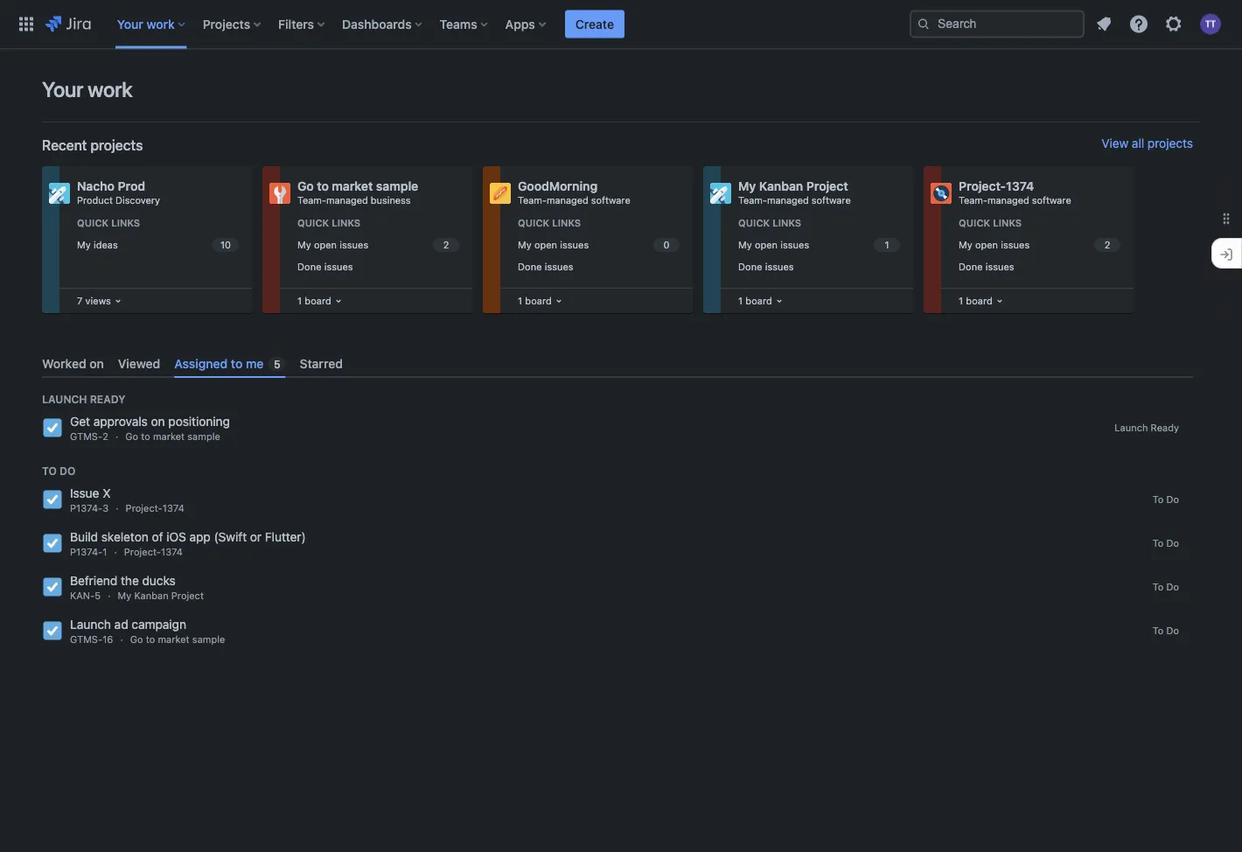 Task type: vqa. For each thing, say whether or not it's contained in the screenshot.
Help Icon
no



Task type: locate. For each thing, give the bounding box(es) containing it.
software inside goodmorning team-managed software
[[591, 195, 630, 206]]

links for managed
[[552, 217, 581, 229]]

0 horizontal spatial software
[[591, 195, 630, 206]]

0 vertical spatial market
[[332, 179, 373, 193]]

work up recent projects
[[88, 77, 132, 101]]

open for kanban
[[755, 239, 778, 250]]

worked
[[42, 356, 86, 371]]

links down goodmorning team-managed software
[[552, 217, 581, 229]]

2 horizontal spatial 1 board button
[[955, 291, 1007, 311]]

managed inside goodmorning team-managed software
[[547, 195, 589, 206]]

go inside get approvals on positioning gtms-2 · go to market sample
[[125, 431, 138, 442]]

4 quick from the left
[[738, 217, 770, 229]]

all
[[1132, 136, 1145, 150]]

tab list
[[35, 349, 1200, 378]]

kanban inside the my kanban project team-managed software
[[759, 179, 803, 193]]

1
[[297, 295, 302, 306], [518, 295, 522, 306], [738, 295, 743, 306], [959, 295, 963, 306], [103, 547, 107, 558]]

your work
[[117, 17, 175, 31], [42, 77, 132, 101]]

1 horizontal spatial kanban
[[759, 179, 803, 193]]

3 1 board from the left
[[738, 295, 772, 306]]

3 done from the left
[[738, 261, 762, 272]]

2 board image from the left
[[552, 294, 566, 308]]

1 board button for team-
[[955, 291, 1007, 311]]

my open issues down the my kanban project team-managed software
[[738, 239, 809, 250]]

to do for flutter)
[[1153, 537, 1179, 549]]

3 my open issues link from the left
[[735, 235, 903, 255]]

0 horizontal spatial projects
[[90, 137, 143, 154]]

1 1 board button from the left
[[294, 291, 345, 311]]

links down discovery
[[111, 217, 140, 229]]

go
[[297, 179, 314, 193], [125, 431, 138, 442], [130, 634, 143, 645]]

open down project-1374 team-managed software
[[975, 239, 998, 250]]

4 done issues from the left
[[959, 261, 1015, 272]]

2 horizontal spatial software
[[1032, 195, 1071, 206]]

1 board inside 1 board popup button
[[738, 295, 772, 306]]

0 vertical spatial go
[[297, 179, 314, 193]]

quick links for team-
[[959, 217, 1022, 229]]

board for market
[[305, 295, 331, 306]]

my open issues down project-1374 team-managed software
[[959, 239, 1030, 250]]

5 down befriend in the bottom of the page
[[95, 590, 101, 602]]

4 board image from the left
[[993, 294, 1007, 308]]

do for flutter)
[[1167, 537, 1179, 549]]

my open issues for project
[[738, 239, 809, 250]]

3 done issues link from the left
[[735, 257, 903, 276]]

1 horizontal spatial work
[[147, 17, 175, 31]]

2 vertical spatial launch
[[70, 617, 111, 632]]

3 1 board button from the left
[[955, 291, 1007, 311]]

starred
[[300, 356, 343, 371]]

board image for managed
[[993, 294, 1007, 308]]

quick down the my kanban project team-managed software
[[738, 217, 770, 229]]

2 gtms- from the top
[[70, 634, 103, 645]]

projects button
[[197, 10, 268, 38]]

your work left projects
[[117, 17, 175, 31]]

market down positioning
[[153, 431, 185, 442]]

done issues link
[[294, 257, 462, 276], [514, 257, 682, 276], [735, 257, 903, 276], [955, 257, 1123, 276]]

board image for sample
[[331, 294, 345, 308]]

2 quick from the left
[[297, 217, 329, 229]]

my open issues link down business
[[294, 235, 462, 255]]

2 board from the left
[[525, 295, 552, 306]]

2 vertical spatial market
[[158, 634, 190, 645]]

quick links down go to market sample team-managed business
[[297, 217, 361, 229]]

my for project-1374
[[959, 239, 973, 250]]

my for nacho prod
[[77, 239, 91, 250]]

software
[[591, 195, 630, 206], [812, 195, 851, 206], [1032, 195, 1071, 206]]

links down the my kanban project team-managed software
[[773, 217, 802, 229]]

your work up recent projects
[[42, 77, 132, 101]]

1 board
[[297, 295, 331, 306], [518, 295, 552, 306], [738, 295, 772, 306], [959, 295, 993, 306]]

flutter)
[[265, 530, 306, 544]]

1 vertical spatial ready
[[1151, 422, 1179, 433]]

1 horizontal spatial projects
[[1148, 136, 1193, 150]]

do for kanban
[[1167, 581, 1179, 593]]

my open issues down goodmorning team-managed software
[[518, 239, 589, 250]]

banner
[[0, 0, 1242, 49]]

1374
[[1006, 179, 1034, 193], [163, 503, 184, 514], [161, 547, 183, 558]]

your
[[117, 17, 143, 31], [42, 77, 83, 101]]

4 done issues link from the left
[[955, 257, 1123, 276]]

sample inside go to market sample team-managed business
[[376, 179, 418, 193]]

1 horizontal spatial launch ready
[[1115, 422, 1179, 433]]

1 vertical spatial gtms-
[[70, 634, 103, 645]]

4 1 board from the left
[[959, 295, 993, 306]]

0 horizontal spatial kanban
[[134, 590, 169, 602]]

1 horizontal spatial on
[[151, 414, 165, 429]]

1 vertical spatial market
[[153, 431, 185, 442]]

board image
[[111, 294, 125, 308]]

1 vertical spatial p1374-
[[70, 547, 103, 558]]

do
[[60, 465, 76, 477], [1167, 494, 1179, 505], [1167, 537, 1179, 549], [1167, 581, 1179, 593], [1167, 625, 1179, 636]]

sample
[[376, 179, 418, 193], [187, 431, 220, 442], [192, 634, 225, 645]]

my open issues for managed
[[518, 239, 589, 250]]

1 software from the left
[[591, 195, 630, 206]]

projects right all
[[1148, 136, 1193, 150]]

1 vertical spatial launch
[[1115, 422, 1148, 433]]

my for go to market sample
[[297, 239, 311, 250]]

4 my open issues link from the left
[[955, 235, 1123, 255]]

1 done from the left
[[297, 261, 321, 272]]

gtms- down get on the left of page
[[70, 431, 103, 442]]

on
[[89, 356, 104, 371], [151, 414, 165, 429]]

launch inside launch ad campaign gtms-16 · go to market sample
[[70, 617, 111, 632]]

5
[[274, 358, 280, 370], [95, 590, 101, 602]]

product
[[77, 195, 113, 206]]

2 my open issues link from the left
[[514, 235, 682, 255]]

done issues up 1 board popup button
[[738, 261, 794, 272]]

1374 inside build skeleton of ios app (swift or flutter) p1374-1 · project-1374
[[161, 547, 183, 558]]

do for to
[[1167, 625, 1179, 636]]

0 horizontal spatial 5
[[95, 590, 101, 602]]

ducks
[[142, 574, 176, 588]]

open
[[314, 239, 337, 250], [534, 239, 557, 250], [755, 239, 778, 250], [975, 239, 998, 250]]

2 links from the left
[[332, 217, 361, 229]]

links down go to market sample team-managed business
[[332, 217, 361, 229]]

4 managed from the left
[[988, 195, 1030, 206]]

3 open from the left
[[755, 239, 778, 250]]

to
[[317, 179, 329, 193], [231, 356, 243, 371], [141, 431, 150, 442], [146, 634, 155, 645]]

done issues down go to market sample team-managed business
[[297, 261, 353, 272]]

1 vertical spatial on
[[151, 414, 165, 429]]

4 done from the left
[[959, 261, 983, 272]]

quick down goodmorning
[[518, 217, 550, 229]]

done issues for project
[[738, 261, 794, 272]]

done issues for team-
[[959, 261, 1015, 272]]

4 links from the left
[[773, 217, 802, 229]]

1 horizontal spatial 1 board button
[[514, 291, 566, 311]]

dashboards
[[342, 17, 412, 31]]

0 vertical spatial ready
[[90, 393, 125, 405]]

done for to
[[297, 261, 321, 272]]

projects
[[1148, 136, 1193, 150], [90, 137, 143, 154]]

0 horizontal spatial work
[[88, 77, 132, 101]]

1 horizontal spatial project
[[806, 179, 848, 193]]

quick up the my ideas
[[77, 217, 109, 229]]

1 done issues from the left
[[297, 261, 353, 272]]

ready
[[90, 393, 125, 405], [1151, 422, 1179, 433]]

0 vertical spatial project
[[806, 179, 848, 193]]

· down skeleton
[[114, 547, 117, 558]]

team- inside the my kanban project team-managed software
[[738, 195, 767, 206]]

links
[[111, 217, 140, 229], [332, 217, 361, 229], [552, 217, 581, 229], [773, 217, 802, 229], [993, 217, 1022, 229]]

market
[[332, 179, 373, 193], [153, 431, 185, 442], [158, 634, 190, 645]]

2 open from the left
[[534, 239, 557, 250]]

done issues down project-1374 team-managed software
[[959, 261, 1015, 272]]

projects up the prod
[[90, 137, 143, 154]]

3 quick from the left
[[518, 217, 550, 229]]

2 1 board from the left
[[518, 295, 552, 306]]

done issues link down business
[[294, 257, 462, 276]]

open up 1 board popup button
[[755, 239, 778, 250]]

done
[[297, 261, 321, 272], [518, 261, 542, 272], [738, 261, 762, 272], [959, 261, 983, 272]]

board image
[[331, 294, 345, 308], [552, 294, 566, 308], [772, 294, 786, 308], [993, 294, 1007, 308]]

1 quick links from the left
[[77, 217, 140, 229]]

1 vertical spatial kanban
[[134, 590, 169, 602]]

done issues link down goodmorning team-managed software
[[514, 257, 682, 276]]

2 vertical spatial 1374
[[161, 547, 183, 558]]

· inside get approvals on positioning gtms-2 · go to market sample
[[115, 431, 118, 442]]

assigned
[[174, 356, 228, 371]]

0 horizontal spatial launch ready
[[42, 393, 125, 405]]

quick for nacho
[[77, 217, 109, 229]]

team-
[[297, 195, 326, 206], [518, 195, 547, 206], [738, 195, 767, 206], [959, 195, 988, 206]]

1 vertical spatial your
[[42, 77, 83, 101]]

ad
[[114, 617, 128, 632]]

done for team-
[[518, 261, 542, 272]]

quick for goodmorning
[[518, 217, 550, 229]]

done issues link up 1 board popup button
[[735, 257, 903, 276]]

· inside launch ad campaign gtms-16 · go to market sample
[[120, 634, 123, 645]]

done issues for managed
[[518, 261, 574, 272]]

on right the worked
[[89, 356, 104, 371]]

on inside get approvals on positioning gtms-2 · go to market sample
[[151, 414, 165, 429]]

my open issues
[[297, 239, 368, 250], [518, 239, 589, 250], [738, 239, 809, 250], [959, 239, 1030, 250]]

1 horizontal spatial software
[[812, 195, 851, 206]]

5 links from the left
[[993, 217, 1022, 229]]

my open issues link down goodmorning team-managed software
[[514, 235, 682, 255]]

5 quick links from the left
[[959, 217, 1022, 229]]

4 team- from the left
[[959, 195, 988, 206]]

open for 1374
[[975, 239, 998, 250]]

1 board button
[[294, 291, 345, 311], [514, 291, 566, 311], [955, 291, 1007, 311]]

3 managed from the left
[[767, 195, 809, 206]]

build
[[70, 530, 98, 544]]

my open issues for team-
[[959, 239, 1030, 250]]

managed inside project-1374 team-managed software
[[988, 195, 1030, 206]]

1 my open issues link from the left
[[294, 235, 462, 255]]

1 vertical spatial launch ready
[[1115, 422, 1179, 433]]

2 1 board button from the left
[[514, 291, 566, 311]]

my ideas
[[77, 239, 118, 250]]

get
[[70, 414, 90, 429]]

done issues
[[297, 261, 353, 272], [518, 261, 574, 272], [738, 261, 794, 272], [959, 261, 1015, 272]]

2 my open issues from the left
[[518, 239, 589, 250]]

1 board for team-
[[959, 295, 993, 306]]

3 done issues from the left
[[738, 261, 794, 272]]

1 horizontal spatial 5
[[274, 358, 280, 370]]

market down 'campaign'
[[158, 634, 190, 645]]

managed inside go to market sample team-managed business
[[326, 195, 368, 206]]

work left projects
[[147, 17, 175, 31]]

4 open from the left
[[975, 239, 998, 250]]

to inside get approvals on positioning gtms-2 · go to market sample
[[141, 431, 150, 442]]

market up business
[[332, 179, 373, 193]]

1 done issues link from the left
[[294, 257, 462, 276]]

board for project
[[746, 295, 772, 306]]

jira image
[[45, 14, 91, 35], [45, 14, 91, 35]]

on right approvals
[[151, 414, 165, 429]]

done issues link down project-1374 team-managed software
[[955, 257, 1123, 276]]

3 quick links from the left
[[518, 217, 581, 229]]

1 vertical spatial project-
[[126, 503, 163, 514]]

0 vertical spatial your work
[[117, 17, 175, 31]]

quick links
[[77, 217, 140, 229], [297, 217, 361, 229], [518, 217, 581, 229], [738, 217, 802, 229], [959, 217, 1022, 229]]

0 vertical spatial on
[[89, 356, 104, 371]]

2 done issues link from the left
[[514, 257, 682, 276]]

primary element
[[10, 0, 910, 49]]

done for 1374
[[959, 261, 983, 272]]

project
[[806, 179, 848, 193], [171, 590, 204, 602]]

assigned to me
[[174, 356, 264, 371]]

notifications image
[[1094, 14, 1115, 35]]

my open issues link down project-1374 team-managed software
[[955, 235, 1123, 255]]

kanban inside befriend the ducks kan-5 · my kanban project
[[134, 590, 169, 602]]

3 links from the left
[[552, 217, 581, 229]]

goodmorning
[[518, 179, 598, 193]]

1 horizontal spatial your
[[117, 17, 143, 31]]

team- inside go to market sample team-managed business
[[297, 195, 326, 206]]

launch ready
[[42, 393, 125, 405], [1115, 422, 1179, 433]]

to do
[[42, 465, 76, 477], [1153, 494, 1179, 505], [1153, 537, 1179, 549], [1153, 581, 1179, 593], [1153, 625, 1179, 636]]

2 vertical spatial sample
[[192, 634, 225, 645]]

board image inside popup button
[[772, 294, 786, 308]]

gtms-
[[70, 431, 103, 442], [70, 634, 103, 645]]

4 my open issues from the left
[[959, 239, 1030, 250]]

software inside project-1374 team-managed software
[[1032, 195, 1071, 206]]

3 board image from the left
[[772, 294, 786, 308]]

5 right me
[[274, 358, 280, 370]]

board
[[305, 295, 331, 306], [525, 295, 552, 306], [746, 295, 772, 306], [966, 295, 993, 306]]

appswitcher icon image
[[16, 14, 37, 35]]

1 vertical spatial project
[[171, 590, 204, 602]]

1 links from the left
[[111, 217, 140, 229]]

0 horizontal spatial on
[[89, 356, 104, 371]]

· right 16
[[120, 634, 123, 645]]

board inside popup button
[[746, 295, 772, 306]]

· inside build skeleton of ios app (swift or flutter) p1374-1 · project-1374
[[114, 547, 117, 558]]

1 board from the left
[[305, 295, 331, 306]]

issue x p1374-3 · project-1374
[[70, 486, 184, 514]]

· down befriend in the bottom of the page
[[108, 590, 111, 602]]

2 done from the left
[[518, 261, 542, 272]]

issues
[[340, 239, 368, 250], [560, 239, 589, 250], [781, 239, 809, 250], [1001, 239, 1030, 250], [324, 261, 353, 272], [545, 261, 574, 272], [765, 261, 794, 272], [986, 261, 1015, 272]]

1 1 board from the left
[[297, 295, 331, 306]]

managed
[[326, 195, 368, 206], [547, 195, 589, 206], [767, 195, 809, 206], [988, 195, 1030, 206]]

3 software from the left
[[1032, 195, 1071, 206]]

my open issues for market
[[297, 239, 368, 250]]

create
[[576, 17, 614, 31]]

2 done issues from the left
[[518, 261, 574, 272]]

1 inside popup button
[[738, 295, 743, 306]]

1 my open issues from the left
[[297, 239, 368, 250]]

0 vertical spatial p1374-
[[70, 503, 103, 514]]

quick links down project-1374 team-managed software
[[959, 217, 1022, 229]]

0 horizontal spatial ready
[[90, 393, 125, 405]]

1 for my kanban project
[[738, 295, 743, 306]]

project-
[[959, 179, 1006, 193], [126, 503, 163, 514], [124, 547, 161, 558]]

1 managed from the left
[[326, 195, 368, 206]]

issue
[[70, 486, 99, 501]]

links down project-1374 team-managed software
[[993, 217, 1022, 229]]

1 vertical spatial go
[[125, 431, 138, 442]]

discovery
[[115, 195, 160, 206]]

gtms- down kan-
[[70, 634, 103, 645]]

· right 3
[[116, 503, 119, 514]]

p1374- down build
[[70, 547, 103, 558]]

my
[[738, 179, 756, 193], [77, 239, 91, 250], [297, 239, 311, 250], [518, 239, 532, 250], [738, 239, 752, 250], [959, 239, 973, 250], [118, 590, 131, 602]]

1 vertical spatial 1374
[[163, 503, 184, 514]]

open down go to market sample team-managed business
[[314, 239, 337, 250]]

1 team- from the left
[[297, 195, 326, 206]]

project- inside issue x p1374-3 · project-1374
[[126, 503, 163, 514]]

5 inside befriend the ducks kan-5 · my kanban project
[[95, 590, 101, 602]]

1 vertical spatial 5
[[95, 590, 101, 602]]

0 vertical spatial your
[[117, 17, 143, 31]]

gtms- inside get approvals on positioning gtms-2 · go to market sample
[[70, 431, 103, 442]]

3 team- from the left
[[738, 195, 767, 206]]

done issues down goodmorning team-managed software
[[518, 261, 574, 272]]

quick links up ideas
[[77, 217, 140, 229]]

0 horizontal spatial 1 board button
[[294, 291, 345, 311]]

0 horizontal spatial project
[[171, 590, 204, 602]]

to do for kanban
[[1153, 581, 1179, 593]]

board for team-
[[966, 295, 993, 306]]

launch
[[42, 393, 87, 405], [1115, 422, 1148, 433], [70, 617, 111, 632]]

1 inside build skeleton of ios app (swift or flutter) p1374-1 · project-1374
[[103, 547, 107, 558]]

campaign
[[132, 617, 186, 632]]

search image
[[917, 17, 931, 31]]

quick
[[77, 217, 109, 229], [297, 217, 329, 229], [518, 217, 550, 229], [738, 217, 770, 229], [959, 217, 991, 229]]

0 vertical spatial sample
[[376, 179, 418, 193]]

2 quick links from the left
[[297, 217, 361, 229]]

my open issues down go to market sample team-managed business
[[297, 239, 368, 250]]

my open issues link down the my kanban project team-managed software
[[735, 235, 903, 255]]

go to market sample team-managed business
[[297, 179, 418, 206]]

2 vertical spatial go
[[130, 634, 143, 645]]

project inside befriend the ducks kan-5 · my kanban project
[[171, 590, 204, 602]]

2 p1374- from the top
[[70, 547, 103, 558]]

1374 inside issue x p1374-3 · project-1374
[[163, 503, 184, 514]]

2 vertical spatial project-
[[124, 547, 161, 558]]

3 my open issues from the left
[[738, 239, 809, 250]]

quick down go to market sample team-managed business
[[297, 217, 329, 229]]

1 open from the left
[[314, 239, 337, 250]]

2 managed from the left
[[547, 195, 589, 206]]

skeleton
[[101, 530, 149, 544]]

· right 2
[[115, 431, 118, 442]]

0 vertical spatial gtms-
[[70, 431, 103, 442]]

me
[[246, 356, 264, 371]]

0 vertical spatial 5
[[274, 358, 280, 370]]

0 vertical spatial launch
[[42, 393, 87, 405]]

0 vertical spatial work
[[147, 17, 175, 31]]

1 quick from the left
[[77, 217, 109, 229]]

quick links for market
[[297, 217, 361, 229]]

project- inside build skeleton of ios app (swift or flutter) p1374-1 · project-1374
[[124, 547, 161, 558]]

2 team- from the left
[[518, 195, 547, 206]]

7
[[77, 295, 83, 306]]

3 board from the left
[[746, 295, 772, 306]]

5 quick from the left
[[959, 217, 991, 229]]

1 p1374- from the top
[[70, 503, 103, 514]]

market inside get approvals on positioning gtms-2 · go to market sample
[[153, 431, 185, 442]]

1 board button for managed
[[514, 291, 566, 311]]

0 vertical spatial kanban
[[759, 179, 803, 193]]

1 board image from the left
[[331, 294, 345, 308]]

· inside issue x p1374-3 · project-1374
[[116, 503, 119, 514]]

0 vertical spatial project-
[[959, 179, 1006, 193]]

1 for goodmorning
[[518, 295, 522, 306]]

quick links down the my kanban project team-managed software
[[738, 217, 802, 229]]

ideas
[[93, 239, 118, 250]]

1 gtms- from the top
[[70, 431, 103, 442]]

my for goodmorning
[[518, 239, 532, 250]]

projects
[[203, 17, 250, 31]]

done issues link for managed
[[955, 257, 1123, 276]]

your profile and settings image
[[1200, 14, 1221, 35]]

my open issues link
[[294, 235, 462, 255], [514, 235, 682, 255], [735, 235, 903, 255], [955, 235, 1123, 255]]

quick links down goodmorning
[[518, 217, 581, 229]]

1 vertical spatial sample
[[187, 431, 220, 442]]

2 software from the left
[[812, 195, 851, 206]]

4 quick links from the left
[[738, 217, 802, 229]]

quick down project-1374 team-managed software
[[959, 217, 991, 229]]

0 vertical spatial 1374
[[1006, 179, 1034, 193]]

board for managed
[[525, 295, 552, 306]]

to for kanban
[[1153, 581, 1164, 593]]

p1374- down issue
[[70, 503, 103, 514]]

4 board from the left
[[966, 295, 993, 306]]

open down goodmorning team-managed software
[[534, 239, 557, 250]]

nacho prod product discovery
[[77, 179, 160, 206]]



Task type: describe. For each thing, give the bounding box(es) containing it.
project inside the my kanban project team-managed software
[[806, 179, 848, 193]]

quick for project-
[[959, 217, 991, 229]]

to inside launch ad campaign gtms-16 · go to market sample
[[146, 634, 155, 645]]

of
[[152, 530, 163, 544]]

x
[[103, 486, 111, 501]]

sample inside get approvals on positioning gtms-2 · go to market sample
[[187, 431, 220, 442]]

worked on
[[42, 356, 104, 371]]

views
[[85, 295, 111, 306]]

or
[[250, 530, 262, 544]]

team- inside goodmorning team-managed software
[[518, 195, 547, 206]]

your work inside your work dropdown button
[[117, 17, 175, 31]]

to for flutter)
[[1153, 537, 1164, 549]]

done for kanban
[[738, 261, 762, 272]]

· inside befriend the ducks kan-5 · my kanban project
[[108, 590, 111, 602]]

banner containing your work
[[0, 0, 1242, 49]]

3
[[103, 503, 109, 514]]

create button
[[565, 10, 625, 38]]

to do for to
[[1153, 625, 1179, 636]]

open for team-
[[534, 239, 557, 250]]

befriend the ducks kan-5 · my kanban project
[[70, 574, 204, 602]]

board image for software
[[552, 294, 566, 308]]

apps button
[[500, 10, 553, 38]]

done issues link for sample
[[294, 257, 462, 276]]

p1374- inside build skeleton of ios app (swift or flutter) p1374-1 · project-1374
[[70, 547, 103, 558]]

prod
[[118, 179, 145, 193]]

positioning
[[168, 414, 230, 429]]

get approvals on positioning gtms-2 · go to market sample
[[70, 414, 230, 442]]

viewed
[[118, 356, 160, 371]]

my open issues link for team-
[[735, 235, 903, 255]]

quick links for managed
[[518, 217, 581, 229]]

project- inside project-1374 team-managed software
[[959, 179, 1006, 193]]

1 vertical spatial your work
[[42, 77, 132, 101]]

your work button
[[112, 10, 192, 38]]

0 horizontal spatial your
[[42, 77, 83, 101]]

1 horizontal spatial ready
[[1151, 422, 1179, 433]]

managed inside the my kanban project team-managed software
[[767, 195, 809, 206]]

my for my kanban project
[[738, 239, 752, 250]]

market inside go to market sample team-managed business
[[332, 179, 373, 193]]

your inside dropdown button
[[117, 17, 143, 31]]

dashboards button
[[337, 10, 429, 38]]

1 for project-1374
[[959, 295, 963, 306]]

links for project
[[773, 217, 802, 229]]

teams button
[[435, 10, 495, 38]]

ios
[[166, 530, 186, 544]]

1 for go to market sample
[[297, 295, 302, 306]]

team- inside project-1374 team-managed software
[[959, 195, 988, 206]]

befriend
[[70, 574, 117, 588]]

on inside tab list
[[89, 356, 104, 371]]

approvals
[[93, 414, 148, 429]]

sample inside launch ad campaign gtms-16 · go to market sample
[[192, 634, 225, 645]]

go inside go to market sample team-managed business
[[297, 179, 314, 193]]

go inside launch ad campaign gtms-16 · go to market sample
[[130, 634, 143, 645]]

1374 inside project-1374 team-managed software
[[1006, 179, 1034, 193]]

market inside launch ad campaign gtms-16 · go to market sample
[[158, 634, 190, 645]]

teams
[[440, 17, 477, 31]]

help image
[[1129, 14, 1150, 35]]

5 inside tab list
[[274, 358, 280, 370]]

recent projects
[[42, 137, 143, 154]]

2
[[103, 431, 108, 442]]

0 vertical spatial launch ready
[[42, 393, 125, 405]]

tab list containing worked on
[[35, 349, 1200, 378]]

my inside the my kanban project team-managed software
[[738, 179, 756, 193]]

apps
[[505, 17, 535, 31]]

nacho
[[77, 179, 115, 193]]

16
[[103, 634, 113, 645]]

settings image
[[1164, 14, 1185, 35]]

board image for team-
[[772, 294, 786, 308]]

7 views
[[77, 295, 111, 306]]

the
[[121, 574, 139, 588]]

quick for go
[[297, 217, 329, 229]]

1 vertical spatial work
[[88, 77, 132, 101]]

(swift
[[214, 530, 247, 544]]

done issues link for team-
[[735, 257, 903, 276]]

my inside befriend the ducks kan-5 · my kanban project
[[118, 590, 131, 602]]

1 board button
[[735, 291, 786, 311]]

goodmorning team-managed software
[[518, 179, 630, 206]]

launch ad campaign gtms-16 · go to market sample
[[70, 617, 225, 645]]

filters button
[[273, 10, 332, 38]]

my open issues link for managed
[[955, 235, 1123, 255]]

7 views button
[[73, 291, 125, 311]]

app
[[189, 530, 211, 544]]

1 board for project
[[738, 295, 772, 306]]

view all projects link
[[1102, 136, 1193, 154]]

software inside the my kanban project team-managed software
[[812, 195, 851, 206]]

1 board for managed
[[518, 295, 552, 306]]

view all projects
[[1102, 136, 1193, 150]]

links for team-
[[993, 217, 1022, 229]]

project-1374 team-managed software
[[959, 179, 1071, 206]]

links for product
[[111, 217, 140, 229]]

quick for my
[[738, 217, 770, 229]]

done issues link for software
[[514, 257, 682, 276]]

1 board button for market
[[294, 291, 345, 311]]

kan-
[[70, 590, 95, 602]]

my open issues link for sample
[[294, 235, 462, 255]]

view
[[1102, 136, 1129, 150]]

done issues for market
[[297, 261, 353, 272]]

filters
[[278, 17, 314, 31]]

to for to
[[1153, 625, 1164, 636]]

open for to
[[314, 239, 337, 250]]

links for market
[[332, 217, 361, 229]]

my open issues link for software
[[514, 235, 682, 255]]

my kanban project team-managed software
[[738, 179, 851, 206]]

build skeleton of ios app (swift or flutter) p1374-1 · project-1374
[[70, 530, 306, 558]]

recent
[[42, 137, 87, 154]]

Search field
[[910, 10, 1085, 38]]

p1374- inside issue x p1374-3 · project-1374
[[70, 503, 103, 514]]

business
[[371, 195, 411, 206]]

quick links for product
[[77, 217, 140, 229]]

gtms- inside launch ad campaign gtms-16 · go to market sample
[[70, 634, 103, 645]]

my ideas link
[[73, 235, 241, 255]]

quick links for project
[[738, 217, 802, 229]]

1 board for market
[[297, 295, 331, 306]]

work inside dropdown button
[[147, 17, 175, 31]]

to inside go to market sample team-managed business
[[317, 179, 329, 193]]



